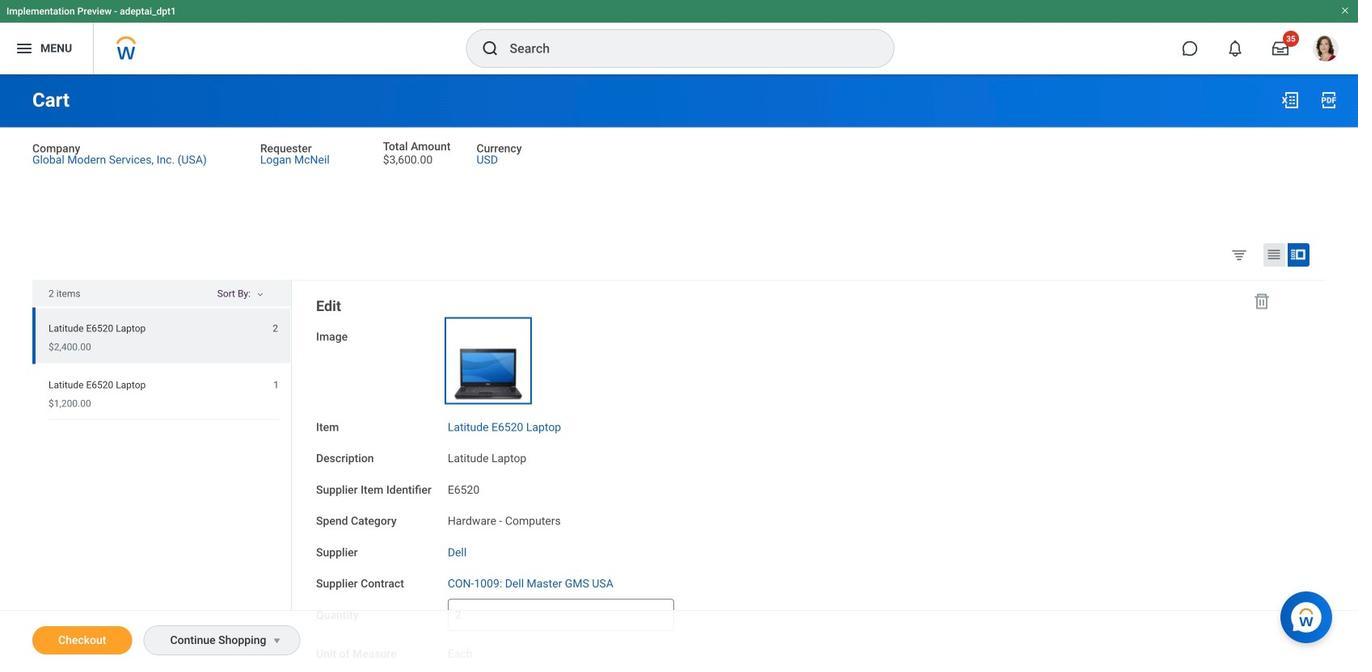 Task type: vqa. For each thing, say whether or not it's contained in the screenshot.
'text field'
yes



Task type: describe. For each thing, give the bounding box(es) containing it.
chevron down image
[[251, 291, 270, 303]]

item list list box
[[32, 308, 291, 420]]

navigation pane region
[[292, 281, 1292, 670]]

e6520.jpg image
[[448, 321, 529, 401]]

notifications large image
[[1228, 40, 1244, 57]]

Search Workday  search field
[[510, 31, 861, 66]]

justify image
[[15, 39, 34, 58]]

close environment banner image
[[1341, 6, 1351, 15]]



Task type: locate. For each thing, give the bounding box(es) containing it.
hardware - computers element
[[448, 512, 561, 528]]

toggle to list detail view image
[[1291, 247, 1307, 263]]

None text field
[[448, 599, 674, 632]]

banner
[[0, 0, 1359, 74]]

toggle to grid view image
[[1266, 247, 1283, 263]]

search image
[[481, 39, 500, 58]]

view printable version (pdf) image
[[1320, 91, 1339, 110]]

inbox large image
[[1273, 40, 1289, 57]]

arrow down image
[[270, 287, 290, 298]]

region
[[32, 281, 292, 670]]

profile logan mcneil image
[[1313, 36, 1339, 65]]

Toggle to List Detail view radio
[[1288, 243, 1310, 267]]

caret down image
[[267, 635, 287, 648]]

delete image
[[1253, 291, 1272, 311]]

select to filter grid data image
[[1231, 246, 1249, 263]]

none text field inside navigation pane region
[[448, 599, 674, 632]]

Toggle to Grid view radio
[[1264, 243, 1286, 267]]

export to excel image
[[1281, 91, 1300, 110]]

main content
[[0, 74, 1359, 670]]

option group
[[1228, 243, 1322, 270]]



